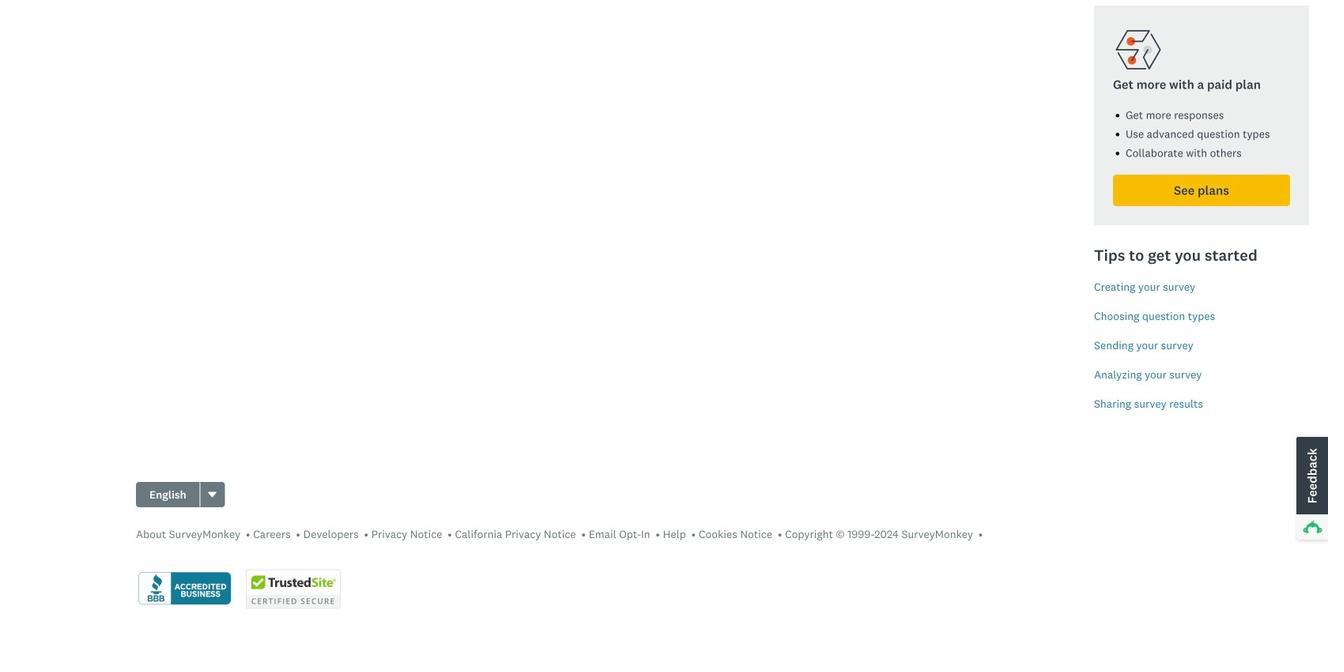 Task type: locate. For each thing, give the bounding box(es) containing it.
group
[[136, 482, 225, 508]]



Task type: vqa. For each thing, say whether or not it's contained in the screenshot.
CLONE icon at top
no



Task type: describe. For each thing, give the bounding box(es) containing it.
response based pricing icon image
[[1114, 25, 1164, 75]]

language dropdown image
[[208, 492, 217, 498]]

click to verify bbb accreditation and to see a bbb report. image
[[136, 571, 233, 608]]

language dropdown image
[[207, 490, 218, 501]]

trustedsite helps keep you safe from identity theft, credit card fraud, spyware, spam, viruses and online scams image
[[246, 570, 341, 609]]



